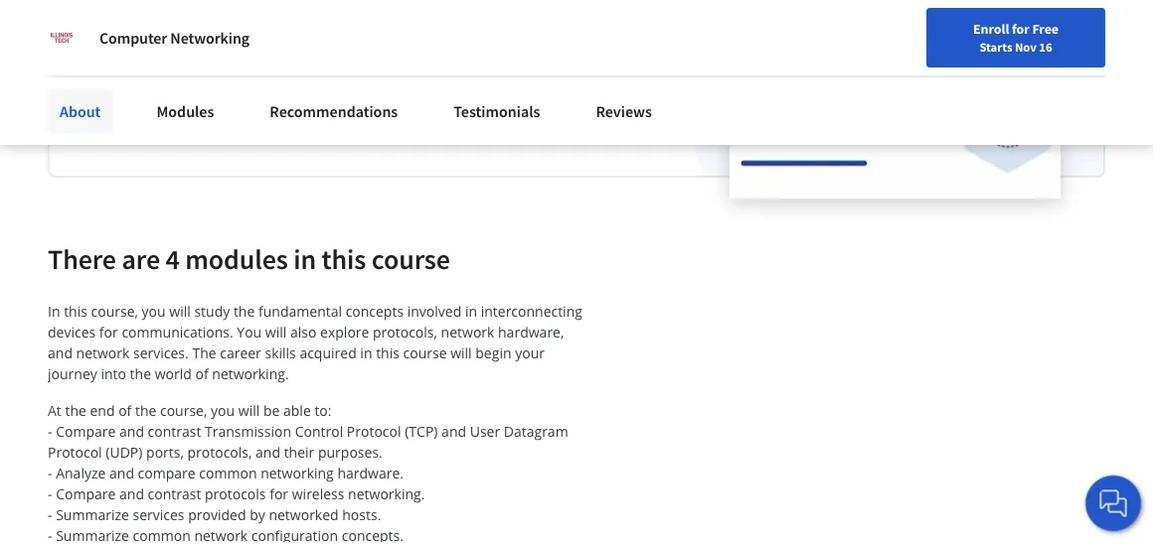 Task type: describe. For each thing, give the bounding box(es) containing it.
the right end
[[135, 402, 156, 421]]

(udp)
[[106, 444, 143, 462]]

(tcp)
[[405, 423, 438, 442]]

course, inside in this course, you will study the fundamental concepts involved in interconnecting devices for communications. you will also explore protocols, network hardware, and network services. the career skills acquired in this course will begin your journey into the world of networking.
[[91, 302, 138, 321]]

this inside add this credential to your linkedin profile, resume, or cv share it on social media and in your performance review
[[111, 95, 136, 115]]

their
[[284, 444, 314, 462]]

performance
[[321, 119, 406, 138]]

coursera career certificate image
[[730, 0, 1061, 199]]

at
[[48, 402, 61, 421]]

the
[[192, 344, 216, 363]]

end
[[90, 402, 115, 421]]

into
[[101, 365, 126, 384]]

and left user
[[441, 423, 466, 442]]

this up devices
[[64, 302, 87, 321]]

there
[[48, 242, 116, 277]]

0 vertical spatial career
[[162, 41, 237, 76]]

protocols, inside in this course, you will study the fundamental concepts involved in interconnecting devices for communications. you will also explore protocols, network hardware, and network services. the career skills acquired in this course will begin your journey into the world of networking.
[[373, 323, 437, 342]]

resume,
[[371, 95, 424, 115]]

or
[[428, 95, 442, 115]]

in inside add this credential to your linkedin profile, resume, or cv share it on social media and in your performance review
[[272, 119, 284, 138]]

in right involved
[[465, 302, 477, 321]]

datagram
[[504, 423, 568, 442]]

in
[[48, 302, 60, 321]]

networked
[[269, 506, 339, 525]]

computer
[[99, 28, 167, 48]]

fundamental
[[258, 302, 342, 321]]

you inside at the end of the course, you will be able to: - compare and contrast transmission control protocol (tcp) and user datagram protocol (udp) ports, protocols, and their purposes. - analyze and compare common networking hardware. - compare and contrast protocols for wireless networking. - summarize services provided by networked hosts. - summarize common network configuration con
[[211, 402, 235, 421]]

acquired
[[300, 344, 357, 363]]

study
[[194, 302, 230, 321]]

earn
[[82, 41, 136, 76]]

and up the services
[[119, 485, 144, 504]]

1 compare from the top
[[56, 423, 116, 442]]

will inside at the end of the course, you will be able to: - compare and contrast transmission control protocol (tcp) and user datagram protocol (udp) ports, protocols, and their purposes. - analyze and compare common networking hardware. - compare and contrast protocols for wireless networking. - summarize services provided by networked hosts. - summarize common network configuration con
[[238, 402, 260, 421]]

this up concepts
[[322, 242, 366, 277]]

skills
[[265, 344, 296, 363]]

ports,
[[146, 444, 184, 462]]

modules
[[156, 101, 214, 121]]

linkedin
[[260, 95, 317, 115]]

analyze
[[56, 464, 106, 483]]

services.
[[133, 344, 189, 363]]

by
[[250, 506, 265, 525]]

in down explore
[[360, 344, 372, 363]]

to:
[[315, 402, 332, 421]]

modules
[[185, 242, 288, 277]]

protocols, inside at the end of the course, you will be able to: - compare and contrast transmission control protocol (tcp) and user datagram protocol (udp) ports, protocols, and their purposes. - analyze and compare common networking hardware. - compare and contrast protocols for wireless networking. - summarize services provided by networked hosts. - summarize common network configuration con
[[187, 444, 252, 462]]

1 vertical spatial common
[[133, 527, 191, 544]]

nov
[[1015, 39, 1037, 55]]

0 horizontal spatial network
[[76, 344, 130, 363]]

wireless
[[292, 485, 344, 504]]

2 summarize from the top
[[56, 527, 129, 544]]

for inside at the end of the course, you will be able to: - compare and contrast transmission control protocol (tcp) and user datagram protocol (udp) ports, protocols, and their purposes. - analyze and compare common networking hardware. - compare and contrast protocols for wireless networking. - summarize services provided by networked hosts. - summarize common network configuration con
[[270, 485, 288, 504]]

starts
[[980, 39, 1012, 55]]

interconnecting
[[481, 302, 582, 321]]

and inside add this credential to your linkedin profile, resume, or cv share it on social media and in your performance review
[[243, 119, 268, 138]]

of inside in this course, you will study the fundamental concepts involved in interconnecting devices for communications. you will also explore protocols, network hardware, and network services. the career skills acquired in this course will begin your journey into the world of networking.
[[195, 365, 208, 384]]

there are 4 modules in this course
[[48, 242, 450, 277]]

devices
[[48, 323, 96, 342]]

in up fundamental
[[293, 242, 316, 277]]

provided
[[188, 506, 246, 525]]

protocols
[[205, 485, 266, 504]]

16
[[1039, 39, 1052, 55]]

for inside in this course, you will study the fundamental concepts involved in interconnecting devices for communications. you will also explore protocols, network hardware, and network services. the career skills acquired in this course will begin your journey into the world of networking.
[[99, 323, 118, 342]]

course inside in this course, you will study the fundamental concepts involved in interconnecting devices for communications. you will also explore protocols, network hardware, and network services. the career skills acquired in this course will begin your journey into the world of networking.
[[403, 344, 447, 363]]

hardware.
[[337, 464, 404, 483]]

also
[[290, 323, 317, 342]]

2 contrast from the top
[[148, 485, 201, 504]]

2 - from the top
[[48, 464, 52, 483]]

will left begin
[[450, 344, 472, 363]]

this down concepts
[[376, 344, 400, 363]]

the up you
[[234, 302, 255, 321]]

career inside in this course, you will study the fundamental concepts involved in interconnecting devices for communications. you will also explore protocols, network hardware, and network services. the career skills acquired in this course will begin your journey into the world of networking.
[[220, 344, 261, 363]]

be
[[263, 402, 280, 421]]

0 vertical spatial course
[[372, 242, 450, 277]]

will up skills
[[265, 323, 287, 342]]

share
[[82, 119, 120, 138]]

coursera image
[[10, 16, 136, 48]]

communications.
[[122, 323, 233, 342]]

testimonials
[[454, 101, 540, 121]]

for inside enroll for free starts nov 16
[[1012, 20, 1030, 38]]

you
[[237, 323, 262, 342]]

show notifications image
[[958, 25, 981, 49]]

reviews
[[596, 101, 652, 121]]

concepts
[[346, 302, 404, 321]]

profile,
[[320, 95, 368, 115]]

enroll for free starts nov 16
[[973, 20, 1059, 55]]



Task type: vqa. For each thing, say whether or not it's contained in the screenshot.
"network"
yes



Task type: locate. For each thing, give the bounding box(es) containing it.
for right devices
[[99, 323, 118, 342]]

1 vertical spatial your
[[287, 119, 317, 138]]

1 vertical spatial compare
[[56, 485, 116, 504]]

networking
[[170, 28, 250, 48]]

1 - from the top
[[48, 423, 52, 442]]

for
[[1012, 20, 1030, 38], [99, 323, 118, 342], [270, 485, 288, 504]]

and inside in this course, you will study the fundamental concepts involved in interconnecting devices for communications. you will also explore protocols, network hardware, and network services. the career skills acquired in this course will begin your journey into the world of networking.
[[48, 344, 73, 363]]

recommendations link
[[258, 89, 410, 133]]

networking. inside in this course, you will study the fundamental concepts involved in interconnecting devices for communications. you will also explore protocols, network hardware, and network services. the career skills acquired in this course will begin your journey into the world of networking.
[[212, 365, 289, 384]]

illinois tech image
[[48, 24, 76, 52]]

course down involved
[[403, 344, 447, 363]]

0 vertical spatial protocol
[[347, 423, 401, 442]]

2 horizontal spatial network
[[441, 323, 494, 342]]

configuration
[[251, 527, 338, 544]]

1 vertical spatial summarize
[[56, 527, 129, 544]]

0 vertical spatial course,
[[91, 302, 138, 321]]

services
[[133, 506, 184, 525]]

1 horizontal spatial network
[[194, 527, 248, 544]]

1 summarize from the top
[[56, 506, 129, 525]]

contrast up ports,
[[148, 423, 201, 442]]

and down the transmission
[[256, 444, 280, 462]]

0 vertical spatial your
[[226, 95, 256, 115]]

world
[[155, 365, 192, 384]]

1 vertical spatial protocol
[[48, 444, 102, 462]]

2 vertical spatial for
[[270, 485, 288, 504]]

contrast down compare
[[148, 485, 201, 504]]

career up to
[[162, 41, 237, 76]]

4 - from the top
[[48, 506, 52, 525]]

2 vertical spatial network
[[194, 527, 248, 544]]

1 vertical spatial of
[[118, 402, 132, 421]]

1 horizontal spatial of
[[195, 365, 208, 384]]

1 vertical spatial course,
[[160, 402, 207, 421]]

course
[[372, 242, 450, 277], [403, 344, 447, 363]]

menu item
[[809, 20, 937, 85]]

4
[[165, 242, 180, 277]]

of down the
[[195, 365, 208, 384]]

0 vertical spatial networking.
[[212, 365, 289, 384]]

in down linkedin
[[272, 119, 284, 138]]

your down "hardware,"
[[515, 344, 545, 363]]

chat with us image
[[1098, 488, 1129, 520]]

-
[[48, 423, 52, 442], [48, 464, 52, 483], [48, 485, 52, 504], [48, 506, 52, 525], [48, 527, 52, 544]]

0 vertical spatial contrast
[[148, 423, 201, 442]]

1 horizontal spatial course,
[[160, 402, 207, 421]]

0 vertical spatial protocols,
[[373, 323, 437, 342]]

1 vertical spatial course
[[403, 344, 447, 363]]

review
[[409, 119, 453, 138]]

at the end of the course, you will be able to: - compare and contrast transmission control protocol (tcp) and user datagram protocol (udp) ports, protocols, and their purposes. - analyze and compare common networking hardware. - compare and contrast protocols for wireless networking. - summarize services provided by networked hosts. - summarize common network configuration con
[[48, 402, 593, 544]]

for up nov
[[1012, 20, 1030, 38]]

in this course, you will study the fundamental concepts involved in interconnecting devices for communications. you will also explore protocols, network hardware, and network services. the career skills acquired in this course will begin your journey into the world of networking.
[[48, 302, 586, 384]]

enroll
[[973, 20, 1009, 38]]

reviews link
[[584, 89, 664, 133]]

of right end
[[118, 402, 132, 421]]

and down devices
[[48, 344, 73, 363]]

testimonials link
[[442, 89, 552, 133]]

for down networking
[[270, 485, 288, 504]]

networking. inside at the end of the course, you will be able to: - compare and contrast transmission control protocol (tcp) and user datagram protocol (udp) ports, protocols, and their purposes. - analyze and compare common networking hardware. - compare and contrast protocols for wireless networking. - summarize services provided by networked hosts. - summarize common network configuration con
[[348, 485, 425, 504]]

1 vertical spatial network
[[76, 344, 130, 363]]

1 horizontal spatial for
[[270, 485, 288, 504]]

to
[[209, 95, 223, 115]]

you up the transmission
[[211, 402, 235, 421]]

course, up devices
[[91, 302, 138, 321]]

1 vertical spatial protocols,
[[187, 444, 252, 462]]

able
[[283, 402, 311, 421]]

user
[[470, 423, 500, 442]]

this up it
[[111, 95, 136, 115]]

1 vertical spatial you
[[211, 402, 235, 421]]

certificate
[[242, 41, 361, 76]]

network
[[441, 323, 494, 342], [76, 344, 130, 363], [194, 527, 248, 544]]

the
[[234, 302, 255, 321], [130, 365, 151, 384], [65, 402, 86, 421], [135, 402, 156, 421]]

a
[[142, 41, 156, 76]]

0 horizontal spatial you
[[142, 302, 166, 321]]

compare down end
[[56, 423, 116, 442]]

course,
[[91, 302, 138, 321], [160, 402, 207, 421]]

social
[[156, 119, 195, 138]]

common up protocols
[[199, 464, 257, 483]]

explore
[[320, 323, 369, 342]]

1 horizontal spatial protocols,
[[373, 323, 437, 342]]

common
[[199, 464, 257, 483], [133, 527, 191, 544]]

2 horizontal spatial your
[[515, 344, 545, 363]]

you up communications.
[[142, 302, 166, 321]]

common down the services
[[133, 527, 191, 544]]

protocol
[[347, 423, 401, 442], [48, 444, 102, 462]]

2 vertical spatial your
[[515, 344, 545, 363]]

of inside at the end of the course, you will be able to: - compare and contrast transmission control protocol (tcp) and user datagram protocol (udp) ports, protocols, and their purposes. - analyze and compare common networking hardware. - compare and contrast protocols for wireless networking. - summarize services provided by networked hosts. - summarize common network configuration con
[[118, 402, 132, 421]]

you
[[142, 302, 166, 321], [211, 402, 235, 421]]

involved
[[407, 302, 462, 321]]

network down "provided"
[[194, 527, 248, 544]]

the right the at
[[65, 402, 86, 421]]

protocol up analyze on the bottom left of page
[[48, 444, 102, 462]]

transmission
[[205, 423, 291, 442]]

your down linkedin
[[287, 119, 317, 138]]

your right to
[[226, 95, 256, 115]]

0 vertical spatial compare
[[56, 423, 116, 442]]

recommendations
[[270, 101, 398, 121]]

0 horizontal spatial networking.
[[212, 365, 289, 384]]

are
[[122, 242, 160, 277]]

0 horizontal spatial for
[[99, 323, 118, 342]]

course, inside at the end of the course, you will be able to: - compare and contrast transmission control protocol (tcp) and user datagram protocol (udp) ports, protocols, and their purposes. - analyze and compare common networking hardware. - compare and contrast protocols for wireless networking. - summarize services provided by networked hosts. - summarize common network configuration con
[[160, 402, 207, 421]]

1 contrast from the top
[[148, 423, 201, 442]]

will up communications.
[[169, 302, 191, 321]]

0 vertical spatial of
[[195, 365, 208, 384]]

and
[[243, 119, 268, 138], [48, 344, 73, 363], [119, 423, 144, 442], [441, 423, 466, 442], [256, 444, 280, 462], [109, 464, 134, 483], [119, 485, 144, 504]]

0 horizontal spatial protocols,
[[187, 444, 252, 462]]

protocols, down involved
[[373, 323, 437, 342]]

earn a career certificate
[[82, 41, 361, 76]]

networking. down skills
[[212, 365, 289, 384]]

and up (udp)
[[119, 423, 144, 442]]

0 vertical spatial you
[[142, 302, 166, 321]]

protocol up "purposes."
[[347, 423, 401, 442]]

and down (udp)
[[109, 464, 134, 483]]

control
[[295, 423, 343, 442]]

1 horizontal spatial you
[[211, 402, 235, 421]]

networking
[[261, 464, 334, 483]]

1 vertical spatial contrast
[[148, 485, 201, 504]]

media
[[198, 119, 240, 138]]

modules link
[[145, 89, 226, 133]]

3 - from the top
[[48, 485, 52, 504]]

course, down world
[[160, 402, 207, 421]]

compare
[[56, 423, 116, 442], [56, 485, 116, 504]]

you inside in this course, you will study the fundamental concepts involved in interconnecting devices for communications. you will also explore protocols, network hardware, and network services. the career skills acquired in this course will begin your journey into the world of networking.
[[142, 302, 166, 321]]

0 vertical spatial summarize
[[56, 506, 129, 525]]

add this credential to your linkedin profile, resume, or cv share it on social media and in your performance review
[[82, 95, 462, 138]]

journey
[[48, 365, 97, 384]]

it
[[123, 119, 132, 138]]

on
[[136, 119, 153, 138]]

hardware,
[[498, 323, 564, 342]]

compare
[[138, 464, 196, 483]]

network up into
[[76, 344, 130, 363]]

network inside at the end of the course, you will be able to: - compare and contrast transmission control protocol (tcp) and user datagram protocol (udp) ports, protocols, and their purposes. - analyze and compare common networking hardware. - compare and contrast protocols for wireless networking. - summarize services provided by networked hosts. - summarize common network configuration con
[[194, 527, 248, 544]]

your inside in this course, you will study the fundamental concepts involved in interconnecting devices for communications. you will also explore protocols, network hardware, and network services. the career skills acquired in this course will begin your journey into the world of networking.
[[515, 344, 545, 363]]

computer networking
[[99, 28, 250, 48]]

and right media
[[243, 119, 268, 138]]

compare down analyze on the bottom left of page
[[56, 485, 116, 504]]

protocols,
[[373, 323, 437, 342], [187, 444, 252, 462]]

0 horizontal spatial your
[[226, 95, 256, 115]]

0 horizontal spatial of
[[118, 402, 132, 421]]

this
[[111, 95, 136, 115], [322, 242, 366, 277], [64, 302, 87, 321], [376, 344, 400, 363]]

in
[[272, 119, 284, 138], [293, 242, 316, 277], [465, 302, 477, 321], [360, 344, 372, 363]]

the right into
[[130, 365, 151, 384]]

network up begin
[[441, 323, 494, 342]]

1 horizontal spatial protocol
[[347, 423, 401, 442]]

hosts.
[[342, 506, 381, 525]]

0 vertical spatial common
[[199, 464, 257, 483]]

1 horizontal spatial networking.
[[348, 485, 425, 504]]

None search field
[[252, 12, 401, 52]]

purposes.
[[318, 444, 383, 462]]

2 horizontal spatial for
[[1012, 20, 1030, 38]]

1 vertical spatial networking.
[[348, 485, 425, 504]]

career down you
[[220, 344, 261, 363]]

0 horizontal spatial common
[[133, 527, 191, 544]]

your
[[226, 95, 256, 115], [287, 119, 317, 138], [515, 344, 545, 363]]

protocols, down the transmission
[[187, 444, 252, 462]]

cv
[[445, 95, 462, 115]]

1 horizontal spatial your
[[287, 119, 317, 138]]

1 horizontal spatial common
[[199, 464, 257, 483]]

add
[[82, 95, 108, 115]]

5 - from the top
[[48, 527, 52, 544]]

contrast
[[148, 423, 201, 442], [148, 485, 201, 504]]

0 horizontal spatial protocol
[[48, 444, 102, 462]]

networking.
[[212, 365, 289, 384], [348, 485, 425, 504]]

of
[[195, 365, 208, 384], [118, 402, 132, 421]]

about
[[60, 101, 101, 121]]

course up involved
[[372, 242, 450, 277]]

0 horizontal spatial course,
[[91, 302, 138, 321]]

networking. down hardware.
[[348, 485, 425, 504]]

1 vertical spatial for
[[99, 323, 118, 342]]

free
[[1032, 20, 1059, 38]]

2 compare from the top
[[56, 485, 116, 504]]

credential
[[139, 95, 206, 115]]

0 vertical spatial network
[[441, 323, 494, 342]]

1 vertical spatial career
[[220, 344, 261, 363]]

0 vertical spatial for
[[1012, 20, 1030, 38]]

will up the transmission
[[238, 402, 260, 421]]

about link
[[48, 89, 113, 133]]

begin
[[475, 344, 511, 363]]



